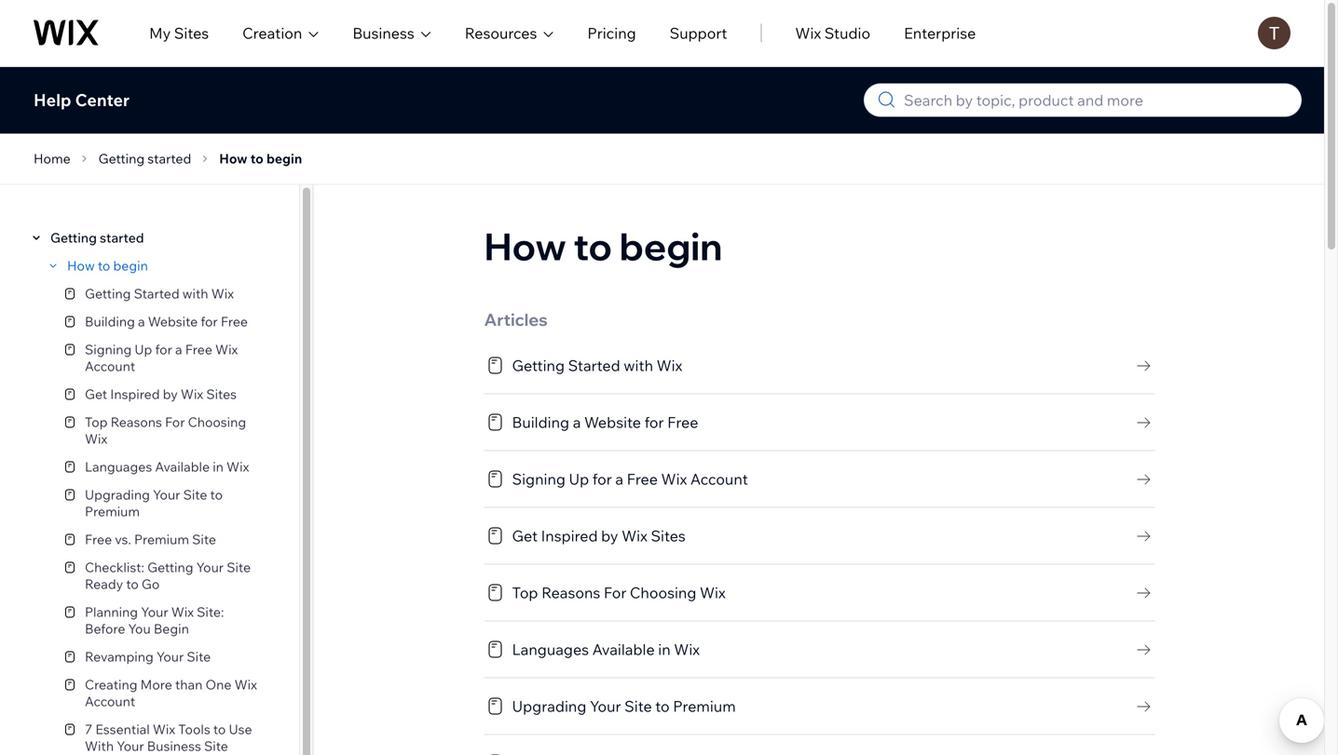 Task type: describe. For each thing, give the bounding box(es) containing it.
1 horizontal spatial begin
[[266, 151, 302, 167]]

creating
[[85, 677, 137, 693]]

wix inside 7 essential wix tools to use with your business site
[[153, 722, 175, 738]]

enterprise
[[904, 24, 976, 42]]

website inside list item
[[148, 314, 198, 330]]

0 horizontal spatial building a website for free link
[[56, 308, 282, 336]]

business button
[[353, 22, 431, 44]]

pricing
[[587, 24, 636, 42]]

started inside list item
[[100, 230, 144, 246]]

revamping your site link
[[56, 643, 282, 671]]

pricing link
[[587, 22, 636, 44]]

7 essential wix tools to use with your business site link
[[56, 716, 282, 756]]

planning your wix site: before you begin
[[85, 604, 224, 637]]

premium inside upgrading your site to premium
[[85, 504, 140, 520]]

0 vertical spatial sites
[[174, 24, 209, 42]]

building a website for free inside list item
[[85, 314, 248, 330]]

before
[[85, 621, 125, 637]]

available inside list item
[[155, 459, 210, 475]]

help center
[[34, 89, 130, 110]]

your inside revamping your site link
[[156, 649, 184, 665]]

enterprise link
[[904, 22, 976, 44]]

creating more than one wix account link
[[56, 671, 282, 716]]

0 vertical spatial by
[[163, 386, 178, 403]]

0 vertical spatial upgrading
[[85, 487, 150, 503]]

get inspired by wix sites inside list item
[[85, 386, 237, 403]]

Search by topic, product and more field
[[898, 84, 1290, 116]]

1 horizontal spatial reasons
[[542, 584, 600, 602]]

free vs. premium site link
[[56, 526, 282, 554]]

1 horizontal spatial in
[[658, 641, 671, 659]]

1 vertical spatial getting started with wix
[[512, 356, 682, 375]]

getting started link inside list item
[[45, 230, 144, 246]]

0 vertical spatial top reasons for choosing wix link
[[56, 409, 282, 453]]

top reasons for choosing wix inside list item
[[85, 414, 246, 447]]

1 horizontal spatial languages available in wix
[[512, 641, 700, 659]]

1 vertical spatial building a website for free
[[512, 413, 698, 432]]

home link
[[28, 148, 76, 170]]

to inside upgrading your site to premium
[[210, 487, 223, 503]]

1 horizontal spatial up
[[569, 470, 589, 489]]

1 horizontal spatial choosing
[[630, 584, 697, 602]]

list item containing how to begin
[[39, 252, 282, 756]]

1 horizontal spatial website
[[584, 413, 641, 432]]

2 horizontal spatial how to begin
[[484, 223, 722, 270]]

0 vertical spatial top
[[85, 414, 108, 431]]

1 horizontal spatial started
[[568, 356, 620, 375]]

7
[[85, 722, 92, 738]]

signing inside signing up for a free wix account
[[85, 342, 132, 358]]

sites inside list item
[[206, 386, 237, 403]]

use
[[229, 722, 252, 738]]

1 vertical spatial signing
[[512, 470, 566, 489]]

0 vertical spatial getting started
[[98, 151, 191, 167]]

resources
[[465, 24, 537, 42]]

free inside free vs. premium site link
[[85, 532, 112, 548]]

1 vertical spatial upgrading your site to premium
[[512, 698, 736, 716]]

wix inside top reasons for choosing wix
[[85, 431, 107, 447]]

1 horizontal spatial available
[[592, 641, 655, 659]]

account inside creating more than one wix account
[[85, 694, 135, 710]]

creation button
[[242, 22, 319, 44]]

1 vertical spatial getting started with wix link
[[484, 355, 1155, 377]]

getting inside the checklist: getting your site ready to go
[[147, 560, 193, 576]]

essential
[[95, 722, 150, 738]]

1 vertical spatial premium
[[134, 532, 189, 548]]

1 horizontal spatial for
[[604, 584, 627, 602]]

begin
[[154, 621, 189, 637]]

help center link
[[34, 89, 130, 110]]

getting started with wix inside list item
[[85, 286, 234, 302]]

0 horizontal spatial upgrading your site to premium link
[[56, 481, 282, 526]]

creation
[[242, 24, 302, 42]]

site:
[[197, 604, 224, 621]]

with inside list item
[[182, 286, 208, 302]]

1 vertical spatial signing up for a free wix account link
[[484, 468, 1155, 491]]

profile image image
[[1258, 17, 1291, 49]]

vs.
[[115, 532, 131, 548]]

1 horizontal spatial by
[[601, 527, 618, 546]]

2 vertical spatial premium
[[673, 698, 736, 716]]

building inside list item
[[85, 314, 135, 330]]

planning your wix site: before you begin link
[[56, 599, 282, 643]]

more
[[140, 677, 172, 693]]

2 horizontal spatial begin
[[620, 223, 722, 270]]

wix inside creating more than one wix account
[[234, 677, 257, 693]]

0 horizontal spatial started
[[134, 286, 180, 302]]

1 vertical spatial building a website for free link
[[484, 411, 1155, 434]]

home
[[34, 151, 71, 167]]

begin inside list item
[[113, 258, 148, 274]]

tools
[[178, 722, 210, 738]]

1 horizontal spatial how to begin
[[219, 151, 302, 167]]

resources button
[[465, 22, 554, 44]]

1 vertical spatial building
[[512, 413, 569, 432]]

ready
[[85, 576, 123, 593]]

than
[[175, 677, 203, 693]]

site inside upgrading your site to premium
[[183, 487, 207, 503]]

1 horizontal spatial top reasons for choosing wix link
[[484, 582, 1155, 604]]

1 vertical spatial upgrading your site to premium link
[[484, 696, 1155, 718]]

1 horizontal spatial inspired
[[541, 527, 598, 546]]

1 horizontal spatial started
[[148, 151, 191, 167]]

1 vertical spatial get
[[512, 527, 538, 546]]

wix studio
[[795, 24, 871, 42]]

how to begin inside list item
[[67, 258, 148, 274]]



Task type: locate. For each thing, give the bounding box(es) containing it.
website
[[148, 314, 198, 330], [584, 413, 641, 432]]

0 vertical spatial get inspired by wix sites link
[[56, 381, 282, 409]]

choosing inside top reasons for choosing wix
[[188, 414, 246, 431]]

0 vertical spatial account
[[85, 358, 135, 375]]

upgrading
[[85, 487, 150, 503], [512, 698, 587, 716]]

1 vertical spatial languages available in wix
[[512, 641, 700, 659]]

your inside 7 essential wix tools to use with your business site
[[117, 739, 144, 755]]

sites
[[174, 24, 209, 42], [206, 386, 237, 403], [651, 527, 686, 546]]

inspired inside list item
[[110, 386, 160, 403]]

your inside planning your wix site: before you begin
[[141, 604, 168, 621]]

1 horizontal spatial top reasons for choosing wix
[[512, 584, 726, 602]]

premium
[[85, 504, 140, 520], [134, 532, 189, 548], [673, 698, 736, 716]]

to
[[250, 151, 264, 167], [573, 223, 612, 270], [98, 258, 110, 274], [210, 487, 223, 503], [126, 576, 139, 593], [655, 698, 670, 716], [213, 722, 226, 738]]

top reasons for choosing wix
[[85, 414, 246, 447], [512, 584, 726, 602]]

0 horizontal spatial started
[[100, 230, 144, 246]]

0 vertical spatial building a website for free link
[[56, 308, 282, 336]]

1 vertical spatial getting started
[[50, 230, 144, 246]]

1 vertical spatial for
[[604, 584, 627, 602]]

center
[[75, 89, 130, 110]]

0 horizontal spatial up
[[135, 342, 152, 358]]

0 horizontal spatial begin
[[113, 258, 148, 274]]

1 vertical spatial with
[[624, 356, 653, 375]]

0 vertical spatial building a website for free
[[85, 314, 248, 330]]

1 horizontal spatial building
[[512, 413, 569, 432]]

0 vertical spatial reasons
[[111, 414, 162, 431]]

site inside 7 essential wix tools to use with your business site
[[204, 739, 228, 755]]

0 vertical spatial languages available in wix
[[85, 459, 249, 475]]

your inside the checklist: getting your site ready to go
[[196, 560, 224, 576]]

signing up for a free wix account
[[85, 342, 238, 375], [512, 470, 748, 489]]

1 horizontal spatial how
[[219, 151, 247, 167]]

get inspired by wix sites link inside list item
[[56, 381, 282, 409]]

0 vertical spatial building
[[85, 314, 135, 330]]

0 vertical spatial upgrading your site to premium link
[[56, 481, 282, 526]]

1 vertical spatial get inspired by wix sites link
[[484, 525, 1155, 548]]

0 horizontal spatial how
[[67, 258, 95, 274]]

0 vertical spatial business
[[353, 24, 414, 42]]

1 vertical spatial account
[[690, 470, 748, 489]]

available
[[155, 459, 210, 475], [592, 641, 655, 659]]

how to begin
[[219, 151, 302, 167], [484, 223, 722, 270], [67, 258, 148, 274]]

wix inside planning your wix site: before you begin
[[171, 604, 194, 621]]

1 vertical spatial by
[[601, 527, 618, 546]]

with
[[182, 286, 208, 302], [624, 356, 653, 375]]

list item
[[22, 224, 282, 756], [39, 252, 282, 756]]

how
[[219, 151, 247, 167], [484, 223, 566, 270], [67, 258, 95, 274]]

a inside signing up for a free wix account
[[175, 342, 182, 358]]

0 vertical spatial premium
[[85, 504, 140, 520]]

1 vertical spatial available
[[592, 641, 655, 659]]

support link
[[670, 22, 727, 44]]

1 vertical spatial up
[[569, 470, 589, 489]]

1 horizontal spatial languages available in wix link
[[484, 639, 1155, 661]]

languages inside list item
[[85, 459, 152, 475]]

getting started
[[98, 151, 191, 167], [50, 230, 144, 246]]

list item containing getting started
[[22, 224, 282, 756]]

studio
[[825, 24, 871, 42]]

account inside signing up for a free wix account
[[85, 358, 135, 375]]

getting started with wix
[[85, 286, 234, 302], [512, 356, 682, 375]]

site
[[183, 487, 207, 503], [192, 532, 216, 548], [227, 560, 251, 576], [187, 649, 211, 665], [625, 698, 652, 716], [204, 739, 228, 755]]

1 horizontal spatial with
[[624, 356, 653, 375]]

0 horizontal spatial languages available in wix
[[85, 459, 249, 475]]

0 horizontal spatial get inspired by wix sites link
[[56, 381, 282, 409]]

articles
[[484, 309, 548, 330]]

0 vertical spatial up
[[135, 342, 152, 358]]

for inside signing up for a free wix account
[[155, 342, 172, 358]]

1 horizontal spatial get inspired by wix sites link
[[484, 525, 1155, 548]]

inspired
[[110, 386, 160, 403], [541, 527, 598, 546]]

2 vertical spatial sites
[[651, 527, 686, 546]]

1 vertical spatial languages available in wix link
[[484, 639, 1155, 661]]

0 horizontal spatial signing up for a free wix account link
[[56, 336, 282, 381]]

1 horizontal spatial top
[[512, 584, 538, 602]]

signing up for a free wix account link
[[56, 336, 282, 381], [484, 468, 1155, 491]]

for inside top reasons for choosing wix
[[165, 414, 185, 431]]

get inspired by wix sites
[[85, 386, 237, 403], [512, 527, 686, 546]]

0 horizontal spatial upgrading your site to premium
[[85, 487, 223, 520]]

getting started inside list item
[[50, 230, 144, 246]]

get
[[85, 386, 107, 403], [512, 527, 538, 546]]

checklist: getting your site ready to go link
[[56, 554, 282, 599]]

with
[[85, 739, 114, 755]]

checklist: getting your site ready to go
[[85, 560, 251, 593]]

0 vertical spatial choosing
[[188, 414, 246, 431]]

getting
[[98, 151, 145, 167], [50, 230, 97, 246], [85, 286, 131, 302], [512, 356, 565, 375], [147, 560, 193, 576]]

wix studio link
[[795, 22, 871, 44]]

0 vertical spatial signing up for a free wix account link
[[56, 336, 282, 381]]

getting started with wix link
[[56, 280, 282, 308], [484, 355, 1155, 377]]

0 vertical spatial in
[[213, 459, 224, 475]]

getting started link down home link
[[45, 230, 144, 246]]

1 horizontal spatial get inspired by wix sites
[[512, 527, 686, 546]]

getting started down center on the top left
[[98, 151, 191, 167]]

1 horizontal spatial signing up for a free wix account
[[512, 470, 748, 489]]

begin
[[266, 151, 302, 167], [620, 223, 722, 270], [113, 258, 148, 274]]

0 horizontal spatial reasons
[[111, 414, 162, 431]]

getting started link down center on the top left
[[93, 148, 197, 170]]

by
[[163, 386, 178, 403], [601, 527, 618, 546]]

2 horizontal spatial how
[[484, 223, 566, 270]]

one
[[205, 677, 232, 693]]

0 horizontal spatial how to begin
[[67, 258, 148, 274]]

1 vertical spatial started
[[568, 356, 620, 375]]

help
[[34, 89, 71, 110]]

a
[[138, 314, 145, 330], [175, 342, 182, 358], [573, 413, 581, 432], [615, 470, 624, 489]]

you
[[128, 621, 151, 637]]

for
[[165, 414, 185, 431], [604, 584, 627, 602]]

my sites
[[149, 24, 209, 42]]

my
[[149, 24, 171, 42]]

for
[[201, 314, 218, 330], [155, 342, 172, 358], [644, 413, 664, 432], [592, 470, 612, 489]]

reasons inside top reasons for choosing wix
[[111, 414, 162, 431]]

building a website for free link
[[56, 308, 282, 336], [484, 411, 1155, 434]]

1 vertical spatial languages
[[512, 641, 589, 659]]

getting started link
[[93, 148, 197, 170], [45, 230, 144, 246]]

0 vertical spatial languages available in wix link
[[56, 453, 282, 481]]

choosing
[[188, 414, 246, 431], [630, 584, 697, 602]]

0 vertical spatial inspired
[[110, 386, 160, 403]]

your
[[153, 487, 180, 503], [196, 560, 224, 576], [141, 604, 168, 621], [156, 649, 184, 665], [590, 698, 621, 716], [117, 739, 144, 755]]

0 vertical spatial getting started link
[[93, 148, 197, 170]]

1 vertical spatial getting started link
[[45, 230, 144, 246]]

reasons
[[111, 414, 162, 431], [542, 584, 600, 602]]

1 vertical spatial choosing
[[630, 584, 697, 602]]

free
[[221, 314, 248, 330], [185, 342, 212, 358], [667, 413, 698, 432], [627, 470, 658, 489], [85, 532, 112, 548]]

planning
[[85, 604, 138, 621]]

free inside signing up for a free wix account
[[185, 342, 212, 358]]

go
[[142, 576, 160, 593]]

wix inside signing up for a free wix account
[[215, 342, 238, 358]]

top reasons for choosing wix link
[[56, 409, 282, 453], [484, 582, 1155, 604]]

1 horizontal spatial upgrading your site to premium
[[512, 698, 736, 716]]

0 vertical spatial with
[[182, 286, 208, 302]]

0 vertical spatial getting started with wix link
[[56, 280, 282, 308]]

business
[[353, 24, 414, 42], [147, 739, 201, 755]]

1 horizontal spatial upgrading
[[512, 698, 587, 716]]

1 vertical spatial get inspired by wix sites
[[512, 527, 686, 546]]

1 vertical spatial upgrading
[[512, 698, 587, 716]]

revamping
[[85, 649, 154, 665]]

1 horizontal spatial getting started with wix
[[512, 356, 682, 375]]

0 horizontal spatial signing up for a free wix account
[[85, 342, 238, 375]]

started
[[134, 286, 180, 302], [568, 356, 620, 375]]

0 horizontal spatial for
[[165, 414, 185, 431]]

0 vertical spatial top reasons for choosing wix
[[85, 414, 246, 447]]

0 horizontal spatial website
[[148, 314, 198, 330]]

upgrading your site to premium
[[85, 487, 223, 520], [512, 698, 736, 716]]

0 vertical spatial get inspired by wix sites
[[85, 386, 237, 403]]

in
[[213, 459, 224, 475], [658, 641, 671, 659]]

up
[[135, 342, 152, 358], [569, 470, 589, 489]]

0 horizontal spatial available
[[155, 459, 210, 475]]

support
[[670, 24, 727, 42]]

to inside the checklist: getting your site ready to go
[[126, 576, 139, 593]]

languages available in wix inside list item
[[85, 459, 249, 475]]

languages
[[85, 459, 152, 475], [512, 641, 589, 659]]

0 vertical spatial get
[[85, 386, 107, 403]]

to inside 7 essential wix tools to use with your business site
[[213, 722, 226, 738]]

0 vertical spatial upgrading your site to premium
[[85, 487, 223, 520]]

1 vertical spatial business
[[147, 739, 201, 755]]

0 horizontal spatial get
[[85, 386, 107, 403]]

top
[[85, 414, 108, 431], [512, 584, 538, 602]]

building a website for free
[[85, 314, 248, 330], [512, 413, 698, 432]]

checklist:
[[85, 560, 144, 576]]

creating more than one wix account
[[85, 677, 257, 710]]

0 vertical spatial started
[[134, 286, 180, 302]]

free vs. premium site
[[85, 532, 216, 548]]

languages available in wix link
[[56, 453, 282, 481], [484, 639, 1155, 661]]

get inspired by wix sites link
[[56, 381, 282, 409], [484, 525, 1155, 548]]

building
[[85, 314, 135, 330], [512, 413, 569, 432]]

my sites link
[[149, 22, 209, 44]]

languages available in wix
[[85, 459, 249, 475], [512, 641, 700, 659]]

started
[[148, 151, 191, 167], [100, 230, 144, 246]]

wix
[[795, 24, 821, 42], [211, 286, 234, 302], [215, 342, 238, 358], [657, 356, 682, 375], [181, 386, 203, 403], [85, 431, 107, 447], [226, 459, 249, 475], [661, 470, 687, 489], [622, 527, 648, 546], [700, 584, 726, 602], [171, 604, 194, 621], [674, 641, 700, 659], [234, 677, 257, 693], [153, 722, 175, 738]]

revamping your site
[[85, 649, 211, 665]]

upgrading your site to premium link
[[56, 481, 282, 526], [484, 696, 1155, 718]]

1 vertical spatial in
[[658, 641, 671, 659]]

0 horizontal spatial languages
[[85, 459, 152, 475]]

0 vertical spatial signing up for a free wix account
[[85, 342, 238, 375]]

7 essential wix tools to use with your business site
[[85, 722, 252, 755]]

1 horizontal spatial languages
[[512, 641, 589, 659]]

up inside signing up for a free wix account
[[135, 342, 152, 358]]

1 vertical spatial top
[[512, 584, 538, 602]]

business inside popup button
[[353, 24, 414, 42]]

1 vertical spatial sites
[[206, 386, 237, 403]]

1 vertical spatial signing up for a free wix account
[[512, 470, 748, 489]]

business inside 7 essential wix tools to use with your business site
[[147, 739, 201, 755]]

in inside list item
[[213, 459, 224, 475]]

1 vertical spatial reasons
[[542, 584, 600, 602]]

getting started down home link
[[50, 230, 144, 246]]

account
[[85, 358, 135, 375], [690, 470, 748, 489], [85, 694, 135, 710]]

1 vertical spatial website
[[584, 413, 641, 432]]

site inside the checklist: getting your site ready to go
[[227, 560, 251, 576]]



Task type: vqa. For each thing, say whether or not it's contained in the screenshot.
Choosing to the top
yes



